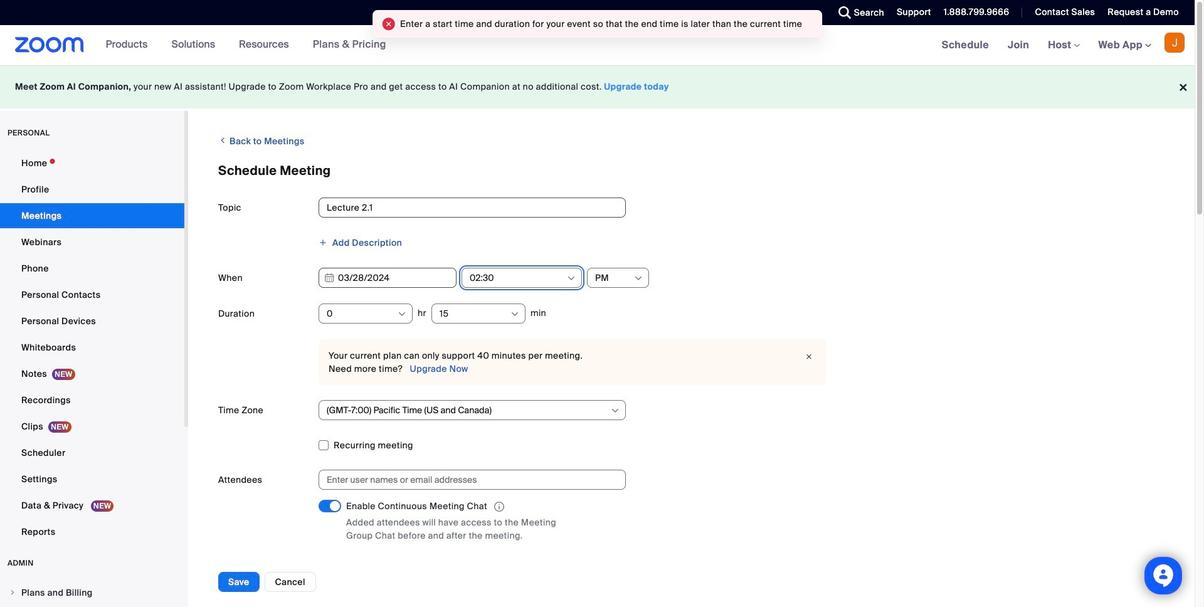 Task type: describe. For each thing, give the bounding box(es) containing it.
add image
[[319, 238, 328, 247]]

product information navigation
[[96, 25, 396, 65]]

close image
[[802, 351, 817, 363]]

meetings navigation
[[933, 25, 1196, 66]]

select time zone text field
[[327, 401, 610, 420]]

learn more about enable continuous meeting chat image
[[491, 502, 508, 513]]

1 show options image from the left
[[567, 274, 577, 284]]

zoom logo image
[[15, 37, 84, 53]]

1 horizontal spatial show options image
[[510, 309, 520, 319]]

profile picture image
[[1165, 33, 1185, 53]]

Persistent Chat, enter email address,Enter user names or email addresses text field
[[327, 471, 607, 490]]

left image
[[218, 134, 227, 147]]



Task type: vqa. For each thing, say whether or not it's contained in the screenshot.
choose date Text Box
yes



Task type: locate. For each thing, give the bounding box(es) containing it.
show options image
[[567, 274, 577, 284], [634, 274, 644, 284]]

My Meeting text field
[[319, 198, 626, 218]]

error image
[[383, 18, 395, 30]]

right image
[[9, 589, 16, 597]]

footer
[[0, 65, 1196, 109]]

2 horizontal spatial show options image
[[611, 406, 621, 416]]

0 horizontal spatial show options image
[[567, 274, 577, 284]]

0 horizontal spatial show options image
[[397, 309, 407, 319]]

show options image
[[397, 309, 407, 319], [510, 309, 520, 319], [611, 406, 621, 416]]

personal menu menu
[[0, 151, 185, 546]]

menu item
[[0, 581, 185, 605]]

choose date text field
[[319, 268, 457, 288]]

1 horizontal spatial show options image
[[634, 274, 644, 284]]

2 show options image from the left
[[634, 274, 644, 284]]

select start time text field
[[470, 269, 566, 287]]

banner
[[0, 25, 1196, 66]]

application
[[346, 500, 585, 514]]

option group
[[319, 559, 1165, 579]]



